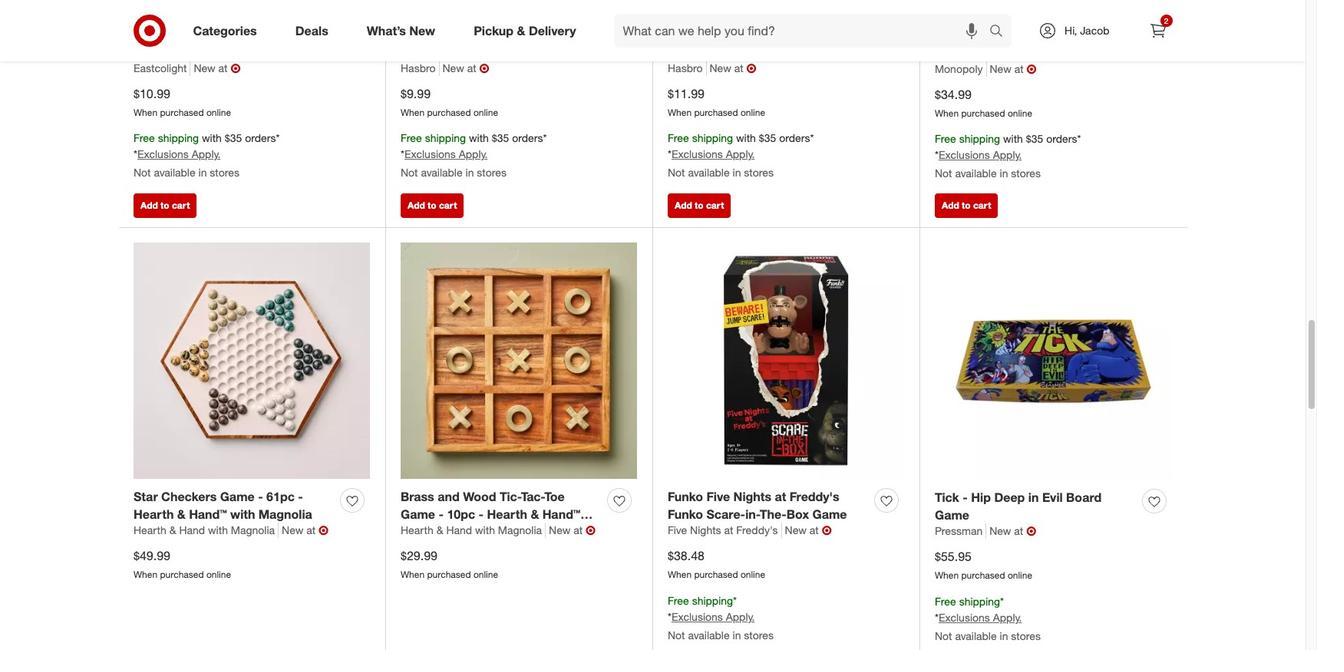 Task type: vqa. For each thing, say whether or not it's contained in the screenshot.
rightmost Hand
yes



Task type: locate. For each thing, give the bounding box(es) containing it.
when down $10.99
[[134, 106, 158, 118]]

hearth & hand with magnolia link
[[134, 523, 279, 539], [401, 523, 546, 539]]

when inside the '$29.99 when purchased online'
[[401, 569, 425, 581]]

and up 10pc
[[438, 489, 460, 504]]

star
[[134, 489, 158, 504]]

new down animal
[[194, 61, 216, 74]]

$35 for $34.99
[[1027, 132, 1044, 146]]

when down $55.95
[[935, 570, 959, 582]]

eastcolight inside eastcolight new at ¬
[[134, 61, 187, 74]]

free down $9.99
[[401, 132, 422, 145]]

0 vertical spatial freddy's
[[790, 489, 840, 504]]

0 horizontal spatial hasbro
[[401, 61, 436, 74]]

pickup
[[474, 23, 514, 38]]

funko five nights at freddy's funko scare-in-the-box game image
[[668, 243, 905, 479], [668, 243, 905, 479]]

1 hearth & hand with magnolia new at ¬ from the left
[[134, 523, 329, 539]]

purchased down $55.95
[[962, 570, 1006, 582]]

purchased inside $34.99 when purchased online
[[962, 107, 1006, 119]]

up
[[1100, 45, 1117, 60]]

free shipping with $35 orders* * exclusions apply. not available in stores for $10.99
[[134, 132, 280, 179]]

online inside $10.99 when purchased online
[[207, 106, 231, 118]]

in down $10.99 when purchased online
[[199, 166, 207, 179]]

edition inside sorry! rivals edition board game; 2 player game
[[478, 26, 519, 42]]

3 add to cart from the left
[[675, 200, 724, 211]]

exclusions down $34.99 when purchased online
[[939, 148, 991, 162]]

online inside the '$29.99 when purchased online'
[[474, 569, 498, 581]]

0 horizontal spatial edition
[[478, 26, 519, 42]]

kids down peppa
[[809, 44, 835, 59]]

five up scare-
[[707, 489, 730, 504]]

ages inside the chutes and ladders: peppa pig edition board game for kids ages 3 and up, for 2-4 players
[[838, 44, 868, 59]]

in left evil
[[1029, 490, 1039, 505]]

sorry! rivals edition board game; 2 player game image
[[401, 0, 637, 17], [401, 0, 637, 17]]

2 eastcolight from the top
[[134, 61, 187, 74]]

4 add from the left
[[942, 200, 960, 211]]

2 hasbro from the left
[[668, 61, 703, 74]]

1 horizontal spatial hasbro link
[[668, 61, 707, 76]]

available down $38.48 when purchased online in the bottom of the page
[[688, 629, 730, 642]]

- down wood
[[479, 507, 484, 522]]

purchased down $38.48
[[695, 569, 738, 581]]

board inside tick - hip deep in evil board game
[[1067, 490, 1102, 505]]

and
[[713, 26, 735, 42], [1075, 45, 1097, 60], [678, 61, 700, 77], [438, 489, 460, 504]]

1 horizontal spatial pom
[[280, 26, 306, 42]]

when inside $11.99 when purchased online
[[668, 106, 692, 118]]

- inside tick - hip deep in evil board game
[[963, 490, 968, 505]]

girls
[[210, 61, 238, 77]]

nights down scare-
[[690, 524, 722, 537]]

0 vertical spatial pom
[[280, 26, 306, 42]]

free for $38.48
[[668, 595, 689, 608]]

brass and wood tic-tac-toe game - 10pc - hearth & hand™ with magnolia image
[[401, 243, 637, 479], [401, 243, 637, 479]]

1 vertical spatial pom
[[134, 44, 160, 59]]

for inside the eastcolight 6 pieces diy pom pom animal keychain, cute fluffy keychain for girls kids
[[191, 61, 207, 77]]

1 horizontal spatial ages
[[1032, 45, 1061, 60]]

$10.99 when purchased online
[[134, 86, 231, 118]]

1 horizontal spatial hand™
[[543, 507, 581, 522]]

hasbro
[[401, 61, 436, 74], [668, 61, 703, 74]]

exclusions down $55.95 when purchased online at the right
[[939, 611, 991, 624]]

villains
[[1043, 27, 1084, 42]]

pom up cute
[[280, 26, 306, 42]]

1 add to cart button from the left
[[134, 193, 197, 218]]

-
[[258, 489, 263, 504], [298, 489, 303, 504], [963, 490, 968, 505], [439, 507, 444, 522], [479, 507, 484, 522]]

exclusions down $10.99 when purchased online
[[137, 148, 189, 161]]

1 vertical spatial funko
[[668, 507, 703, 522]]

online for $49.99
[[207, 569, 231, 581]]

0 horizontal spatial hand™
[[189, 507, 227, 522]]

when down $11.99
[[668, 106, 692, 118]]

eastcolight for eastcolight 6 pieces diy pom pom animal keychain, cute fluffy keychain for girls kids
[[134, 26, 199, 42]]

4 add to cart button from the left
[[935, 193, 999, 218]]

exclusions apply. button
[[137, 147, 221, 162], [405, 147, 488, 162], [672, 147, 755, 162], [939, 148, 1022, 163], [672, 610, 755, 625], [939, 611, 1022, 626]]

nights
[[734, 489, 772, 504], [690, 524, 722, 537]]

1 hasbro from the left
[[401, 61, 436, 74]]

eastcolight inside the eastcolight 6 pieces diy pom pom animal keychain, cute fluffy keychain for girls kids
[[134, 26, 199, 42]]

board left game;
[[522, 26, 558, 42]]

new inside eastcolight new at ¬
[[194, 61, 216, 74]]

free shipping with $35 orders* * exclusions apply. not available in stores down $34.99 when purchased online
[[935, 132, 1082, 180]]

game down rivals
[[451, 44, 486, 59]]

add
[[141, 200, 158, 211], [408, 200, 425, 211], [675, 200, 693, 211], [942, 200, 960, 211]]

funko up five nights at freddy's link
[[668, 489, 703, 504]]

free for $10.99
[[134, 132, 155, 145]]

2 cart from the left
[[439, 200, 457, 211]]

online down brass and wood tic-tac-toe game - 10pc - hearth & hand™ with magnolia in the bottom left of the page
[[474, 569, 498, 581]]

2 down the what's new
[[401, 44, 408, 59]]

0 horizontal spatial 2
[[401, 44, 408, 59]]

2 hearth & hand with magnolia link from the left
[[401, 523, 546, 539]]

board up monopoly
[[935, 45, 971, 60]]

when inside "$49.99 when purchased online"
[[134, 569, 158, 581]]

in down $11.99 when purchased online
[[733, 166, 741, 179]]

purchased down $9.99
[[427, 106, 471, 118]]

purchased inside $11.99 when purchased online
[[695, 106, 738, 118]]

1 hand from the left
[[179, 524, 205, 537]]

1 funko from the top
[[668, 489, 703, 504]]

at inside eastcolight new at ¬
[[219, 61, 228, 74]]

1 horizontal spatial edition
[[668, 44, 709, 59]]

exclusions apply. button for $34.99
[[939, 148, 1022, 163]]

1 vertical spatial kids
[[241, 61, 267, 77]]

five inside funko five nights at freddy's funko scare-in-the-box game
[[707, 489, 730, 504]]

0 horizontal spatial five
[[668, 524, 687, 537]]

free shipping * * exclusions apply. not available in stores down $38.48 when purchased online in the bottom of the page
[[668, 595, 774, 642]]

add for $10.99
[[141, 200, 158, 211]]

delivery
[[529, 23, 576, 38]]

add to cart for $9.99
[[408, 200, 457, 211]]

free shipping with $35 orders* * exclusions apply. not available in stores
[[134, 132, 280, 179], [401, 132, 547, 179], [668, 132, 814, 179], [935, 132, 1082, 180]]

apply. down $34.99 when purchased online
[[994, 148, 1022, 162]]

3 cart from the left
[[706, 200, 724, 211]]

purchased for $9.99
[[427, 106, 471, 118]]

1 horizontal spatial hand
[[446, 524, 472, 537]]

pieces
[[213, 26, 252, 42]]

2 hasbro link from the left
[[668, 61, 707, 76]]

categories
[[193, 23, 257, 38]]

free for $55.95
[[935, 595, 957, 608]]

when down $29.99
[[401, 569, 425, 581]]

1 add from the left
[[141, 200, 158, 211]]

add to cart button for $34.99
[[935, 193, 999, 218]]

hasbro link down player
[[401, 61, 440, 76]]

1 cart from the left
[[172, 200, 190, 211]]

hearth & hand with magnolia new at ¬ down star checkers game - 61pc - hearth & hand™ with magnolia
[[134, 523, 329, 539]]

available
[[154, 166, 196, 179], [421, 166, 463, 179], [688, 166, 730, 179], [956, 167, 997, 180], [688, 629, 730, 642], [956, 630, 997, 643]]

online down 2-
[[741, 106, 766, 118]]

online down star checkers game - 61pc - hearth & hand™ with magnolia
[[207, 569, 231, 581]]

hasbro link for 2
[[401, 61, 440, 76]]

exclusions for $10.99
[[137, 148, 189, 161]]

when inside '$9.99 when purchased online'
[[401, 106, 425, 118]]

available down $11.99 when purchased online
[[688, 166, 730, 179]]

0 horizontal spatial freddy's
[[737, 524, 778, 537]]

purchased inside "$49.99 when purchased online"
[[160, 569, 204, 581]]

free down $55.95
[[935, 595, 957, 608]]

in down $34.99 when purchased online
[[1000, 167, 1009, 180]]

1 vertical spatial freddy's
[[737, 524, 778, 537]]

0 vertical spatial five
[[707, 489, 730, 504]]

exclusions apply. button down $34.99 when purchased online
[[939, 148, 1022, 163]]

0 horizontal spatial hearth & hand with magnolia new at ¬
[[134, 523, 329, 539]]

0 horizontal spatial kids
[[241, 61, 267, 77]]

purchased
[[160, 106, 204, 118], [427, 106, 471, 118], [695, 106, 738, 118], [962, 107, 1006, 119], [160, 569, 204, 581], [427, 569, 471, 581], [695, 569, 738, 581], [962, 570, 1006, 582]]

$10.99
[[134, 86, 170, 101]]

1 vertical spatial 2
[[401, 44, 408, 59]]

2 hearth & hand with magnolia new at ¬ from the left
[[401, 523, 596, 539]]

hand™ inside brass and wood tic-tac-toe game - 10pc - hearth & hand™ with magnolia
[[543, 507, 581, 522]]

add for $9.99
[[408, 200, 425, 211]]

exclusions for $34.99
[[939, 148, 991, 162]]

hand™
[[189, 507, 227, 522], [543, 507, 581, 522]]

monopoly:
[[935, 27, 997, 42]]

$38.48
[[668, 549, 705, 564]]

online inside $11.99 when purchased online
[[741, 106, 766, 118]]

when for $49.99
[[134, 569, 158, 581]]

when for $9.99
[[401, 106, 425, 118]]

&
[[517, 23, 526, 38], [177, 507, 186, 522], [531, 507, 539, 522], [169, 524, 176, 537], [437, 524, 444, 537]]

magnolia down tic-
[[498, 524, 542, 537]]

0 horizontal spatial hand
[[179, 524, 205, 537]]

4 cart from the left
[[974, 200, 992, 211]]

3 to from the left
[[695, 200, 704, 211]]

1 add to cart from the left
[[141, 200, 190, 211]]

in down $38.48 when purchased online in the bottom of the page
[[733, 629, 741, 642]]

when inside $38.48 when purchased online
[[668, 569, 692, 581]]

ages down pig
[[838, 44, 868, 59]]

& inside brass and wood tic-tac-toe game - 10pc - hearth & hand™ with magnolia
[[531, 507, 539, 522]]

free shipping * * exclusions apply. not available in stores down $55.95 when purchased online at the right
[[935, 595, 1041, 643]]

1 horizontal spatial hasbro
[[668, 61, 703, 74]]

add to cart button for $11.99
[[668, 193, 731, 218]]

when down $49.99
[[134, 569, 158, 581]]

$35 for $11.99
[[759, 132, 777, 145]]

purchased inside '$9.99 when purchased online'
[[427, 106, 471, 118]]

kids inside the eastcolight 6 pieces diy pom pom animal keychain, cute fluffy keychain for girls kids
[[241, 61, 267, 77]]

game;
[[561, 26, 599, 42]]

add to cart
[[141, 200, 190, 211], [408, 200, 457, 211], [675, 200, 724, 211], [942, 200, 992, 211]]

free shipping with $35 orders* * exclusions apply. not available in stores down '$9.99 when purchased online' at the left top of the page
[[401, 132, 547, 179]]

deals
[[295, 23, 328, 38]]

edition inside the chutes and ladders: peppa pig edition board game for kids ages 3 and up, for 2-4 players
[[668, 44, 709, 59]]

1 to from the left
[[161, 200, 169, 211]]

1 hearth & hand with magnolia link from the left
[[134, 523, 279, 539]]

for down animal
[[191, 61, 207, 77]]

add to cart for $34.99
[[942, 200, 992, 211]]

& down checkers
[[177, 507, 186, 522]]

and inside brass and wood tic-tac-toe game - 10pc - hearth & hand™ with magnolia
[[438, 489, 460, 504]]

exclusions apply. button for $9.99
[[405, 147, 488, 162]]

2 horizontal spatial edition
[[1088, 27, 1128, 42]]

apply. down $10.99 when purchased online
[[192, 148, 221, 161]]

1 eastcolight from the top
[[134, 26, 199, 42]]

* down $55.95 when purchased online at the right
[[1001, 595, 1004, 608]]

up,
[[704, 61, 723, 77]]

1 hasbro new at ¬ from the left
[[401, 61, 490, 76]]

with
[[202, 132, 222, 145], [469, 132, 489, 145], [736, 132, 756, 145], [1004, 132, 1024, 146], [230, 507, 255, 522], [208, 524, 228, 537], [401, 524, 426, 539], [475, 524, 495, 537]]

star checkers game - 61pc - hearth & hand™ with magnolia image
[[134, 243, 370, 479], [134, 243, 370, 479]]

1 vertical spatial eastcolight
[[134, 61, 187, 74]]

$35 down '$9.99 when purchased online' at the left top of the page
[[492, 132, 509, 145]]

available down $10.99 when purchased online
[[154, 166, 196, 179]]

- left 10pc
[[439, 507, 444, 522]]

2-
[[746, 61, 758, 77]]

* down $38.48
[[668, 611, 672, 624]]

tick
[[935, 490, 960, 505]]

magnolia down the star checkers game - 61pc - hearth & hand™ with magnolia link
[[231, 524, 275, 537]]

new inside monopoly new at ¬
[[990, 62, 1012, 75]]

eastcolight link
[[134, 61, 191, 76]]

online inside $34.99 when purchased online
[[1008, 107, 1033, 119]]

ages inside "monopoly: disney villains edition board game for ages 8 and up"
[[1032, 45, 1061, 60]]

hasbro for 2
[[401, 61, 436, 74]]

chutes
[[668, 26, 710, 42]]

available for $34.99
[[956, 167, 997, 180]]

0 vertical spatial nights
[[734, 489, 772, 504]]

in-
[[746, 507, 760, 522]]

nights up "in-"
[[734, 489, 772, 504]]

exclusions apply. button down $11.99 when purchased online
[[672, 147, 755, 162]]

1 vertical spatial five
[[668, 524, 687, 537]]

exclusions apply. button for $10.99
[[137, 147, 221, 162]]

new down search button
[[990, 62, 1012, 75]]

purchased down $29.99
[[427, 569, 471, 581]]

0 horizontal spatial free shipping * * exclusions apply. not available in stores
[[668, 595, 774, 642]]

2 hand from the left
[[446, 524, 472, 537]]

available for $10.99
[[154, 166, 196, 179]]

purchased inside $38.48 when purchased online
[[695, 569, 738, 581]]

1 horizontal spatial five
[[707, 489, 730, 504]]

shipping down $10.99 when purchased online
[[158, 132, 199, 145]]

free for $11.99
[[668, 132, 689, 145]]

game inside brass and wood tic-tac-toe game - 10pc - hearth & hand™ with magnolia
[[401, 507, 435, 522]]

hearth down star
[[134, 507, 174, 522]]

online inside $55.95 when purchased online
[[1008, 570, 1033, 582]]

0 vertical spatial 2
[[1165, 16, 1169, 25]]

hasbro down player
[[401, 61, 436, 74]]

$38.48 when purchased online
[[668, 549, 766, 581]]

new
[[410, 23, 436, 38], [194, 61, 216, 74], [443, 61, 464, 74], [710, 61, 732, 74], [990, 62, 1012, 75], [282, 524, 304, 537], [549, 524, 571, 537], [785, 524, 807, 537], [990, 525, 1012, 538]]

what's new
[[367, 23, 436, 38]]

for
[[789, 44, 805, 59], [1012, 45, 1028, 60], [191, 61, 207, 77], [727, 61, 743, 77]]

2 add to cart button from the left
[[401, 193, 464, 218]]

purchased for $34.99
[[962, 107, 1006, 119]]

0 horizontal spatial hasbro new at ¬
[[401, 61, 490, 76]]

game inside sorry! rivals edition board game; 2 player game
[[451, 44, 486, 59]]

& inside star checkers game - 61pc - hearth & hand™ with magnolia
[[177, 507, 186, 522]]

$35 for $9.99
[[492, 132, 509, 145]]

hand down 10pc
[[446, 524, 472, 537]]

when inside $34.99 when purchased online
[[935, 107, 959, 119]]

shipping for $38.48
[[692, 595, 733, 608]]

hasbro new at ¬ up $11.99 when purchased online
[[668, 61, 757, 76]]

orders* for peppa
[[780, 132, 814, 145]]

1 horizontal spatial nights
[[734, 489, 772, 504]]

exclusions for $11.99
[[672, 148, 723, 161]]

$35 down $34.99 when purchased online
[[1027, 132, 1044, 146]]

online inside $38.48 when purchased online
[[741, 569, 766, 581]]

online down five nights at freddy's new at ¬ at bottom right
[[741, 569, 766, 581]]

when inside $55.95 when purchased online
[[935, 570, 959, 582]]

online for $9.99
[[474, 106, 498, 118]]

shipping for $10.99
[[158, 132, 199, 145]]

0 vertical spatial funko
[[668, 489, 703, 504]]

when for $10.99
[[134, 106, 158, 118]]

online down monopoly new at ¬
[[1008, 107, 1033, 119]]

exclusions apply. button down $55.95 when purchased online at the right
[[939, 611, 1022, 626]]

free shipping with $35 orders* * exclusions apply. not available in stores for $34.99
[[935, 132, 1082, 180]]

game left 61pc
[[220, 489, 255, 504]]

hearth & hand with magnolia link for hand™
[[134, 523, 279, 539]]

for up "players"
[[789, 44, 805, 59]]

monopoly
[[935, 62, 983, 75]]

when
[[134, 106, 158, 118], [401, 106, 425, 118], [668, 106, 692, 118], [935, 107, 959, 119], [134, 569, 158, 581], [401, 569, 425, 581], [668, 569, 692, 581], [935, 570, 959, 582]]

magnolia down 61pc
[[259, 507, 312, 522]]

to for $9.99
[[428, 200, 437, 211]]

add to cart for $11.99
[[675, 200, 724, 211]]

apply. down $38.48 when purchased online in the bottom of the page
[[726, 611, 755, 624]]

61pc
[[267, 489, 295, 504]]

1 hand™ from the left
[[189, 507, 227, 522]]

1 horizontal spatial kids
[[809, 44, 835, 59]]

edition inside "monopoly: disney villains edition board game for ages 8 and up"
[[1088, 27, 1128, 42]]

1 vertical spatial nights
[[690, 524, 722, 537]]

online for $34.99
[[1008, 107, 1033, 119]]

shipping
[[158, 132, 199, 145], [425, 132, 466, 145], [692, 132, 733, 145], [960, 132, 1001, 146], [692, 595, 733, 608], [960, 595, 1001, 608]]

available down $34.99 when purchased online
[[956, 167, 997, 180]]

purchased inside the '$29.99 when purchased online'
[[427, 569, 471, 581]]

1 horizontal spatial hearth & hand with magnolia new at ¬
[[401, 523, 596, 539]]

available for $11.99
[[688, 166, 730, 179]]

* down $55.95
[[935, 611, 939, 624]]

sorry!
[[401, 26, 436, 42]]

1 horizontal spatial 2
[[1165, 16, 1169, 25]]

eastcolight
[[134, 26, 199, 42], [134, 61, 187, 74]]

purchased for $38.48
[[695, 569, 738, 581]]

ages
[[838, 44, 868, 59], [1032, 45, 1061, 60]]

1 horizontal spatial hasbro new at ¬
[[668, 61, 757, 76]]

online inside '$9.99 when purchased online'
[[474, 106, 498, 118]]

game inside star checkers game - 61pc - hearth & hand™ with magnolia
[[220, 489, 255, 504]]

2 hasbro new at ¬ from the left
[[668, 61, 757, 76]]

* down $38.48 when purchased online in the bottom of the page
[[733, 595, 737, 608]]

- left 61pc
[[258, 489, 263, 504]]

not for $9.99
[[401, 166, 418, 179]]

chutes and ladders: peppa pig edition board game for kids ages 3 and up, for 2-4 players image
[[668, 0, 905, 17], [668, 0, 905, 17]]

2 add to cart from the left
[[408, 200, 457, 211]]

hasbro link
[[401, 61, 440, 76], [668, 61, 707, 76]]

exclusions
[[137, 148, 189, 161], [405, 148, 456, 161], [672, 148, 723, 161], [939, 148, 991, 162], [672, 611, 723, 624], [939, 611, 991, 624]]

purchased inside $10.99 when purchased online
[[160, 106, 204, 118]]

apply. down $11.99 when purchased online
[[726, 148, 755, 161]]

eastcolight 6 pieces diy pom pom animal keychain, cute fluffy keychain for girls kids
[[134, 26, 330, 77]]

hearth & hand with magnolia link down star checkers game - 61pc - hearth & hand™ with magnolia
[[134, 523, 279, 539]]

eastcolight new at ¬
[[134, 61, 241, 76]]

free shipping * * exclusions apply. not available in stores for $38.48
[[668, 595, 774, 642]]

game inside "monopoly: disney villains edition board game for ages 8 and up"
[[974, 45, 1009, 60]]

1 horizontal spatial freddy's
[[790, 489, 840, 504]]

not for $10.99
[[134, 166, 151, 179]]

hearth inside star checkers game - 61pc - hearth & hand™ with magnolia
[[134, 507, 174, 522]]

board inside "monopoly: disney villains edition board game for ages 8 and up"
[[935, 45, 971, 60]]

0 horizontal spatial pom
[[134, 44, 160, 59]]

tick - hip deep in evil board game image
[[935, 243, 1173, 480]]

chutes and ladders: peppa pig edition board game for kids ages 3 and up, for 2-4 players link
[[668, 25, 869, 77]]

peppa
[[793, 26, 830, 42]]

3 add from the left
[[675, 200, 693, 211]]

online inside "$49.99 when purchased online"
[[207, 569, 231, 581]]

0 horizontal spatial hearth & hand with magnolia link
[[134, 523, 279, 539]]

purchased down $11.99
[[695, 106, 738, 118]]

free down $34.99
[[935, 132, 957, 146]]

with inside star checkers game - 61pc - hearth & hand™ with magnolia
[[230, 507, 255, 522]]

0 vertical spatial kids
[[809, 44, 835, 59]]

exclusions apply. button down $10.99 when purchased online
[[137, 147, 221, 162]]

purchased inside $55.95 when purchased online
[[962, 570, 1006, 582]]

1 hasbro link from the left
[[401, 61, 440, 76]]

pom
[[280, 26, 306, 42], [134, 44, 160, 59]]

0 horizontal spatial nights
[[690, 524, 722, 537]]

4 add to cart from the left
[[942, 200, 992, 211]]

rivals
[[440, 26, 475, 42]]

0 horizontal spatial ages
[[838, 44, 868, 59]]

$35 down $10.99 when purchased online
[[225, 132, 242, 145]]

when down $9.99
[[401, 106, 425, 118]]

hearth & hand with magnolia new at ¬ for with
[[134, 523, 329, 539]]

free
[[134, 132, 155, 145], [401, 132, 422, 145], [668, 132, 689, 145], [935, 132, 957, 146], [668, 595, 689, 608], [935, 595, 957, 608]]

online for $10.99
[[207, 106, 231, 118]]

hearth & hand with magnolia new at ¬ down tic-
[[401, 523, 596, 539]]

0 horizontal spatial hasbro link
[[401, 61, 440, 76]]

pickup & delivery
[[474, 23, 576, 38]]

3 add to cart button from the left
[[668, 193, 731, 218]]

apply. for $11.99
[[726, 148, 755, 161]]

4 to from the left
[[962, 200, 971, 211]]

orders* for diy
[[245, 132, 280, 145]]

with inside brass and wood tic-tac-toe game - 10pc - hearth & hand™ with magnolia
[[401, 524, 426, 539]]

2 add from the left
[[408, 200, 425, 211]]

cart
[[172, 200, 190, 211], [439, 200, 457, 211], [706, 200, 724, 211], [974, 200, 992, 211]]

2 to from the left
[[428, 200, 437, 211]]

shipping down $11.99 when purchased online
[[692, 132, 733, 145]]

new inside 'pressman new at ¬'
[[990, 525, 1012, 538]]

1 horizontal spatial hearth & hand with magnolia link
[[401, 523, 546, 539]]

purchased down $49.99
[[160, 569, 204, 581]]

sorry! rivals edition board game; 2 player game link
[[401, 25, 601, 61]]

1 horizontal spatial free shipping * * exclusions apply. not available in stores
[[935, 595, 1041, 643]]

search
[[983, 24, 1020, 40]]

eastcolight for eastcolight new at ¬
[[134, 61, 187, 74]]

available for $9.99
[[421, 166, 463, 179]]

orders* for edition
[[1047, 132, 1082, 146]]

exclusions apply. button down '$9.99 when purchased online' at the left top of the page
[[405, 147, 488, 162]]

when inside $10.99 when purchased online
[[134, 106, 158, 118]]

2
[[1165, 16, 1169, 25], [401, 44, 408, 59]]

monopoly: disney villains edition board game for ages 8 and up image
[[935, 0, 1173, 17], [935, 0, 1173, 17]]

brass and wood tic-tac-toe game - 10pc - hearth & hand™ with magnolia
[[401, 489, 581, 539]]

five inside five nights at freddy's new at ¬
[[668, 524, 687, 537]]

deals link
[[282, 14, 348, 48]]

hand
[[179, 524, 205, 537], [446, 524, 472, 537]]

and right 8
[[1075, 45, 1097, 60]]

free shipping * * exclusions apply. not available in stores
[[668, 595, 774, 642], [935, 595, 1041, 643]]

2 hand™ from the left
[[543, 507, 581, 522]]

0 vertical spatial eastcolight
[[134, 26, 199, 42]]



Task type: describe. For each thing, give the bounding box(es) containing it.
2 inside 2 link
[[1165, 16, 1169, 25]]

deep
[[995, 490, 1026, 505]]

the-
[[760, 507, 787, 522]]

$55.95
[[935, 549, 972, 565]]

2 inside sorry! rivals edition board game; 2 player game
[[401, 44, 408, 59]]

online for $11.99
[[741, 106, 766, 118]]

players
[[768, 61, 811, 77]]

3
[[668, 61, 675, 77]]

shipping for $34.99
[[960, 132, 1001, 146]]

five nights at freddy's link
[[668, 523, 782, 539]]

new up player
[[410, 23, 436, 38]]

animal
[[163, 44, 204, 59]]

magnolia inside star checkers game - 61pc - hearth & hand™ with magnolia
[[259, 507, 312, 522]]

apply. for $34.99
[[994, 148, 1022, 162]]

& up $29.99
[[437, 524, 444, 537]]

hearth up $49.99
[[134, 524, 167, 537]]

$9.99
[[401, 86, 431, 101]]

nights inside funko five nights at freddy's funko scare-in-the-box game
[[734, 489, 772, 504]]

free for $34.99
[[935, 132, 957, 146]]

hasbro for edition
[[668, 61, 703, 74]]

hearth & hand with magnolia new at ¬ for -
[[401, 523, 596, 539]]

shipping for $55.95
[[960, 595, 1001, 608]]

hip
[[972, 490, 991, 505]]

funko five nights at freddy's funko scare-in-the-box game
[[668, 489, 847, 522]]

checkers
[[161, 489, 217, 504]]

$29.99 when purchased online
[[401, 549, 498, 581]]

board inside the chutes and ladders: peppa pig edition board game for kids ages 3 and up, for 2-4 players
[[712, 44, 748, 59]]

game inside the chutes and ladders: peppa pig edition board game for kids ages 3 and up, for 2-4 players
[[751, 44, 786, 59]]

star checkers game - 61pc - hearth & hand™ with magnolia
[[134, 489, 312, 522]]

hearth up $29.99
[[401, 524, 434, 537]]

freddy's inside five nights at freddy's new at ¬
[[737, 524, 778, 537]]

free for $9.99
[[401, 132, 422, 145]]

nights inside five nights at freddy's new at ¬
[[690, 524, 722, 537]]

free shipping with $35 orders* * exclusions apply. not available in stores for $11.99
[[668, 132, 814, 179]]

stores for $11.99
[[744, 166, 774, 179]]

pressman
[[935, 525, 983, 538]]

orders* for board
[[512, 132, 547, 145]]

$29.99
[[401, 549, 438, 564]]

and right chutes
[[713, 26, 735, 42]]

at inside funko five nights at freddy's funko scare-in-the-box game
[[775, 489, 787, 504]]

hand for hand™
[[179, 524, 205, 537]]

new inside five nights at freddy's new at ¬
[[785, 524, 807, 537]]

brass
[[401, 489, 434, 504]]

pressman link
[[935, 524, 987, 539]]

brass and wood tic-tac-toe game - 10pc - hearth & hand™ with magnolia link
[[401, 488, 601, 539]]

game inside funko five nights at freddy's funko scare-in-the-box game
[[813, 507, 847, 522]]

$9.99 when purchased online
[[401, 86, 498, 118]]

apply. for $9.99
[[459, 148, 488, 161]]

4
[[758, 61, 765, 77]]

toe
[[545, 489, 565, 504]]

* down $9.99
[[401, 148, 405, 161]]

apply. down $55.95 when purchased online at the right
[[994, 611, 1022, 624]]

when for $29.99
[[401, 569, 425, 581]]

new down player
[[443, 61, 464, 74]]

tac-
[[521, 489, 545, 504]]

& up $49.99
[[169, 524, 176, 537]]

star checkers game - 61pc - hearth & hand™ with magnolia link
[[134, 488, 334, 523]]

disney
[[1000, 27, 1039, 42]]

$34.99
[[935, 87, 972, 102]]

not for $34.99
[[935, 167, 953, 180]]

monopoly new at ¬
[[935, 61, 1037, 77]]

fluffy
[[298, 44, 330, 59]]

free shipping * * exclusions apply. not available in stores for $55.95
[[935, 595, 1041, 643]]

wood
[[463, 489, 496, 504]]

when for $34.99
[[935, 107, 959, 119]]

new down 61pc
[[282, 524, 304, 537]]

search button
[[983, 14, 1020, 51]]

free shipping with $35 orders* * exclusions apply. not available in stores for $9.99
[[401, 132, 547, 179]]

cart for $11.99
[[706, 200, 724, 211]]

purchased for $10.99
[[160, 106, 204, 118]]

tic-
[[500, 489, 521, 504]]

add for $34.99
[[942, 200, 960, 211]]

* down $11.99
[[668, 148, 672, 161]]

hand™ inside star checkers game - 61pc - hearth & hand™ with magnolia
[[189, 507, 227, 522]]

sorry! rivals edition board game; 2 player game
[[401, 26, 599, 59]]

$11.99 when purchased online
[[668, 86, 766, 118]]

pressman new at ¬
[[935, 524, 1037, 539]]

available down $55.95 when purchased online at the right
[[956, 630, 997, 643]]

hearth inside brass and wood tic-tac-toe game - 10pc - hearth & hand™ with magnolia
[[487, 507, 528, 522]]

purchased for $55.95
[[962, 570, 1006, 582]]

kids inside the chutes and ladders: peppa pig edition board game for kids ages 3 and up, for 2-4 players
[[809, 44, 835, 59]]

2 funko from the top
[[668, 507, 703, 522]]

$55.95 when purchased online
[[935, 549, 1033, 582]]

monopoly: disney villains edition board game for ages 8 and up
[[935, 27, 1128, 60]]

new down toe on the bottom left of the page
[[549, 524, 571, 537]]

monopoly: disney villains edition board game for ages 8 and up link
[[935, 26, 1137, 61]]

cute
[[267, 44, 295, 59]]

hi, jacob
[[1065, 24, 1110, 37]]

freddy's inside funko five nights at freddy's funko scare-in-the-box game
[[790, 489, 840, 504]]

to for $10.99
[[161, 200, 169, 211]]

board inside sorry! rivals edition board game; 2 player game
[[522, 26, 558, 42]]

eastcolight 6 pieces diy pom pom animal keychain, cute fluffy keychain for girls kids link
[[134, 25, 334, 77]]

purchased for $11.99
[[695, 106, 738, 118]]

exclusions down $38.48 when purchased online in the bottom of the page
[[672, 611, 723, 624]]

to for $34.99
[[962, 200, 971, 211]]

to for $11.99
[[695, 200, 704, 211]]

pig
[[833, 26, 852, 42]]

what's
[[367, 23, 406, 38]]

in inside tick - hip deep in evil board game
[[1029, 490, 1039, 505]]

scare-
[[707, 507, 746, 522]]

What can we help you find? suggestions appear below search field
[[614, 14, 994, 48]]

online for $55.95
[[1008, 570, 1033, 582]]

tick - hip deep in evil board game link
[[935, 489, 1137, 524]]

add to cart for $10.99
[[141, 200, 190, 211]]

stores for $9.99
[[477, 166, 507, 179]]

stores for $34.99
[[1012, 167, 1041, 180]]

hasbro new at ¬ for board
[[668, 61, 757, 76]]

exclusions apply. button down $38.48 when purchased online in the bottom of the page
[[672, 610, 755, 625]]

tick - hip deep in evil board game
[[935, 490, 1102, 523]]

monopoly link
[[935, 61, 987, 77]]

exclusions for $9.99
[[405, 148, 456, 161]]

* down $10.99
[[134, 148, 137, 161]]

box
[[787, 507, 809, 522]]

8
[[1065, 45, 1072, 60]]

in down '$9.99 when purchased online' at the left top of the page
[[466, 166, 474, 179]]

in down $55.95 when purchased online at the right
[[1000, 630, 1009, 643]]

purchased for $49.99
[[160, 569, 204, 581]]

for inside "monopoly: disney villains edition board game for ages 8 and up"
[[1012, 45, 1028, 60]]

at inside monopoly new at ¬
[[1015, 62, 1024, 75]]

for left 2-
[[727, 61, 743, 77]]

hi,
[[1065, 24, 1078, 37]]

ladders:
[[739, 26, 789, 42]]

not for $11.99
[[668, 166, 685, 179]]

2 link
[[1142, 14, 1175, 48]]

hasbro link for edition
[[668, 61, 707, 76]]

add to cart button for $10.99
[[134, 193, 197, 218]]

$35 for $10.99
[[225, 132, 242, 145]]

stores for $10.99
[[210, 166, 240, 179]]

& right pickup
[[517, 23, 526, 38]]

10pc
[[447, 507, 475, 522]]

player
[[411, 44, 448, 59]]

what's new link
[[354, 14, 455, 48]]

diy
[[256, 26, 277, 42]]

$11.99
[[668, 86, 705, 101]]

shipping for $9.99
[[425, 132, 466, 145]]

add for $11.99
[[675, 200, 693, 211]]

$34.99 when purchased online
[[935, 87, 1033, 119]]

pickup & delivery link
[[461, 14, 596, 48]]

five nights at freddy's new at ¬
[[668, 523, 832, 539]]

6
[[203, 26, 210, 42]]

$49.99 when purchased online
[[134, 549, 231, 581]]

when for $55.95
[[935, 570, 959, 582]]

hearth & hand with magnolia link for 10pc
[[401, 523, 546, 539]]

* down $34.99
[[935, 148, 939, 162]]

jacob
[[1081, 24, 1110, 37]]

cart for $34.99
[[974, 200, 992, 211]]

evil
[[1043, 490, 1063, 505]]

hasbro new at ¬ for player
[[401, 61, 490, 76]]

online for $38.48
[[741, 569, 766, 581]]

add to cart button for $9.99
[[401, 193, 464, 218]]

exclusions apply. button for $11.99
[[672, 147, 755, 162]]

hand for 10pc
[[446, 524, 472, 537]]

when for $11.99
[[668, 106, 692, 118]]

and inside "monopoly: disney villains edition board game for ages 8 and up"
[[1075, 45, 1097, 60]]

new left 2-
[[710, 61, 732, 74]]

game inside tick - hip deep in evil board game
[[935, 507, 970, 523]]

online for $29.99
[[474, 569, 498, 581]]

cart for $9.99
[[439, 200, 457, 211]]

chutes and ladders: peppa pig edition board game for kids ages 3 and up, for 2-4 players
[[668, 26, 868, 77]]

$49.99
[[134, 549, 170, 564]]

categories link
[[180, 14, 276, 48]]

keychain
[[134, 61, 187, 77]]

and right 3
[[678, 61, 700, 77]]

magnolia inside brass and wood tic-tac-toe game - 10pc - hearth & hand™ with magnolia
[[429, 524, 483, 539]]

- right 61pc
[[298, 489, 303, 504]]

at inside 'pressman new at ¬'
[[1015, 525, 1024, 538]]

keychain,
[[207, 44, 264, 59]]

cart for $10.99
[[172, 200, 190, 211]]

apply. for $10.99
[[192, 148, 221, 161]]

shipping for $11.99
[[692, 132, 733, 145]]

when for $38.48
[[668, 569, 692, 581]]

eastcolight 6 pieces diy pom pom animal keychain, cute fluffy keychain for girls kids image
[[134, 0, 370, 17]]

purchased for $29.99
[[427, 569, 471, 581]]



